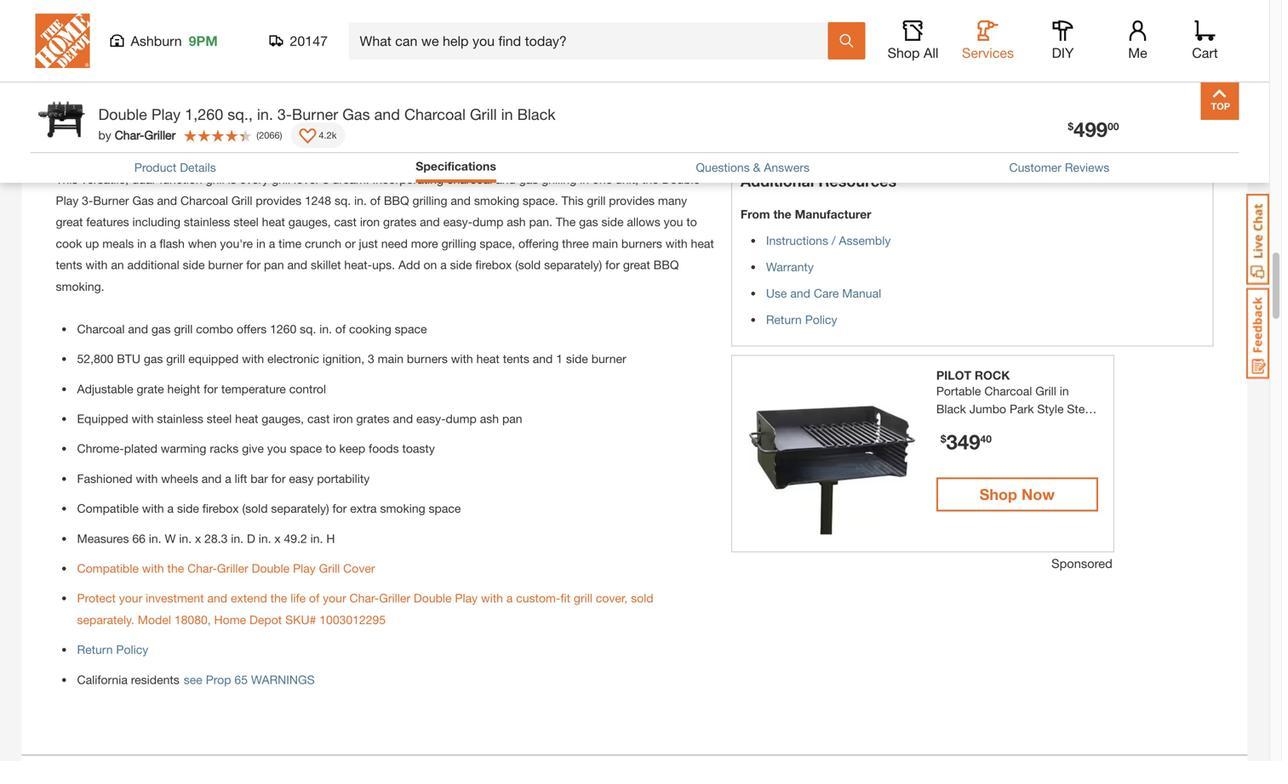 Task type: vqa. For each thing, say whether or not it's contained in the screenshot.
Cooking
yes



Task type: locate. For each thing, give the bounding box(es) containing it.
heat down questions
[[691, 237, 714, 251]]

in. down dream.
[[354, 194, 367, 208]]

steel inside "this versatile, dual-function grill is every grill lover's dream. incorporating charcoal and gas grilling in one unit, the double play 3-burner gas and charcoal grill provides 1248 sq. in. of bbq grilling and smoking space. this grill provides many great features including stainless steel heat gauges, cast iron grates and easy-dump ash pan. the gas side allows you to cook up meals in a flash when you're in a time crunch or just need more grilling space, offering three main burners with heat tents with an additional side burner for pan and skillet heat-ups. add on a side firebox (sold separately) for great bbq smoking."
[[233, 215, 259, 229]]

1 horizontal spatial firebox
[[475, 258, 512, 272]]

0 horizontal spatial provides
[[256, 194, 301, 208]]

0 vertical spatial sq.
[[335, 194, 351, 208]]

grates up need
[[383, 215, 417, 229]]

1 vertical spatial burner
[[591, 352, 626, 366]]

california
[[77, 673, 128, 687]]

1 vertical spatial ash
[[480, 412, 499, 426]]

ups.
[[372, 258, 395, 272]]

charcoal down rock
[[985, 384, 1032, 398]]

function
[[159, 172, 202, 186]]

a left custom-
[[506, 592, 513, 606]]

0 vertical spatial grates
[[383, 215, 417, 229]]

0 horizontal spatial return policy link
[[77, 643, 148, 657]]

gas inside "this versatile, dual-function grill is every grill lover's dream. incorporating charcoal and gas grilling in one unit, the double play 3-burner gas and charcoal grill provides 1248 sq. in. of bbq grilling and smoking space. this grill provides many great features including stainless steel heat gauges, cast iron grates and easy-dump ash pan. the gas side allows you to cook up meals in a flash when you're in a time crunch or just need more grilling space, offering three main burners with heat tents with an additional side burner for pan and skillet heat-ups. add on a side firebox (sold separately) for great bbq smoking."
[[132, 194, 154, 208]]

1 horizontal spatial black
[[936, 402, 966, 416]]

prop
[[206, 673, 231, 687]]

provides down 'unit,'
[[609, 194, 655, 208]]

1 vertical spatial 3-
[[82, 194, 93, 208]]

0 vertical spatial you
[[664, 215, 683, 229]]

burner
[[208, 258, 243, 272], [591, 352, 626, 366]]

this up the
[[562, 194, 584, 208]]

0 vertical spatial compatible
[[77, 502, 139, 516]]

by
[[98, 128, 111, 142]]

gauges,
[[288, 215, 331, 229], [262, 412, 304, 426]]

return
[[766, 313, 802, 327], [77, 643, 113, 657]]

1 horizontal spatial ash
[[507, 215, 526, 229]]

grill up 'height'
[[166, 352, 185, 366]]

1 vertical spatial black
[[936, 402, 966, 416]]

3
[[368, 352, 374, 366]]

1 horizontal spatial char-
[[187, 562, 217, 576]]

iron inside "this versatile, dual-function grill is every grill lover's dream. incorporating charcoal and gas grilling in one unit, the double play 3-burner gas and charcoal grill provides 1248 sq. in. of bbq grilling and smoking space. this grill provides many great features including stainless steel heat gauges, cast iron grates and easy-dump ash pan. the gas side allows you to cook up meals in a flash when you're in a time crunch or just need more grilling space, offering three main burners with heat tents with an additional side burner for pan and skillet heat-ups. add on a side firebox (sold separately) for great bbq smoking."
[[360, 215, 380, 229]]

1 vertical spatial griller
[[217, 562, 248, 576]]

grilling down incorporating
[[413, 194, 447, 208]]

0 horizontal spatial ash
[[480, 412, 499, 426]]

return policy down use and care manual
[[766, 313, 837, 327]]

0 vertical spatial return policy
[[766, 313, 837, 327]]

gas up space.
[[519, 172, 538, 186]]

me
[[1128, 45, 1147, 61]]

return policy link down "separately."
[[77, 643, 148, 657]]

0 vertical spatial shop
[[888, 45, 920, 61]]

1 horizontal spatial return policy
[[766, 313, 837, 327]]

iron
[[360, 215, 380, 229], [333, 412, 353, 426]]

gauges, inside "this versatile, dual-function grill is every grill lover's dream. incorporating charcoal and gas grilling in one unit, the double play 3-burner gas and charcoal grill provides 1248 sq. in. of bbq grilling and smoking space. this grill provides many great features including stainless steel heat gauges, cast iron grates and easy-dump ash pan. the gas side allows you to cook up meals in a flash when you're in a time crunch or just need more grilling space, offering three main burners with heat tents with an additional side burner for pan and skillet heat-ups. add on a side firebox (sold separately) for great bbq smoking."
[[288, 215, 331, 229]]

pan inside "this versatile, dual-function grill is every grill lover's dream. incorporating charcoal and gas grilling in one unit, the double play 3-burner gas and charcoal grill provides 1248 sq. in. of bbq grilling and smoking space. this grill provides many great features including stainless steel heat gauges, cast iron grates and easy-dump ash pan. the gas side allows you to cook up meals in a flash when you're in a time crunch or just need more grilling space, offering three main burners with heat tents with an additional side burner for pan and skillet heat-ups. add on a side firebox (sold separately) for great bbq smoking."
[[264, 258, 284, 272]]

1 horizontal spatial your
[[323, 592, 346, 606]]

1 horizontal spatial steel
[[233, 215, 259, 229]]

extra
[[350, 502, 377, 516]]

1 vertical spatial space
[[290, 442, 322, 456]]

questions & answers
[[696, 160, 810, 174]]

sq.,
[[228, 105, 253, 123]]

griller
[[144, 128, 176, 142], [217, 562, 248, 576], [379, 592, 410, 606]]

warranty
[[766, 260, 814, 274]]

grill up style
[[1035, 384, 1056, 398]]

this left versatile,
[[56, 172, 78, 186]]

fit
[[561, 592, 570, 606]]

1 horizontal spatial policy
[[805, 313, 837, 327]]

main inside "this versatile, dual-function grill is every grill lover's dream. incorporating charcoal and gas grilling in one unit, the double play 3-burner gas and charcoal grill provides 1248 sq. in. of bbq grilling and smoking space. this grill provides many great features including stainless steel heat gauges, cast iron grates and easy-dump ash pan. the gas side allows you to cook up meals in a flash when you're in a time crunch or just need more grilling space, offering three main burners with heat tents with an additional side burner for pan and skillet heat-ups. add on a side firebox (sold separately) for great bbq smoking."
[[592, 237, 618, 251]]

diy
[[1052, 45, 1074, 61]]

and down time
[[287, 258, 307, 272]]

stainless inside "this versatile, dual-function grill is every grill lover's dream. incorporating charcoal and gas grilling in one unit, the double play 3-burner gas and charcoal grill provides 1248 sq. in. of bbq grilling and smoking space. this grill provides many great features including stainless steel heat gauges, cast iron grates and easy-dump ash pan. the gas side allows you to cook up meals in a flash when you're in a time crunch or just need more grilling space, offering three main burners with heat tents with an additional side burner for pan and skillet heat-ups. add on a side firebox (sold separately) for great bbq smoking."
[[184, 215, 230, 229]]

cast
[[334, 215, 357, 229], [307, 412, 330, 426]]

char- up the 1003012295 on the bottom left
[[349, 592, 379, 606]]

1 horizontal spatial iron
[[360, 215, 380, 229]]

you inside "this versatile, dual-function grill is every grill lover's dream. incorporating charcoal and gas grilling in one unit, the double play 3-burner gas and charcoal grill provides 1248 sq. in. of bbq grilling and smoking space. this grill provides many great features including stainless steel heat gauges, cast iron grates and easy-dump ash pan. the gas side allows you to cook up meals in a flash when you're in a time crunch or just need more grilling space, offering three main burners with heat tents with an additional side burner for pan and skillet heat-ups. add on a side firebox (sold separately) for great bbq smoking."
[[664, 215, 683, 229]]

foods
[[369, 442, 399, 456]]

0 horizontal spatial burners
[[407, 352, 448, 366]]

return down use
[[766, 313, 802, 327]]

the
[[556, 215, 576, 229]]

ash inside "this versatile, dual-function grill is every grill lover's dream. incorporating charcoal and gas grilling in one unit, the double play 3-burner gas and charcoal grill provides 1248 sq. in. of bbq grilling and smoking space. this grill provides many great features including stainless steel heat gauges, cast iron grates and easy-dump ash pan. the gas side allows you to cook up meals in a flash when you're in a time crunch or just need more grilling space, offering three main burners with heat tents with an additional side burner for pan and skillet heat-ups. add on a side firebox (sold separately) for great bbq smoking."
[[507, 215, 526, 229]]

0 horizontal spatial your
[[119, 592, 142, 606]]

1 horizontal spatial provides
[[609, 194, 655, 208]]

gas down dual-
[[132, 194, 154, 208]]

with
[[666, 237, 688, 251], [86, 258, 108, 272], [242, 352, 264, 366], [451, 352, 473, 366], [132, 412, 154, 426], [136, 472, 158, 486], [142, 502, 164, 516], [142, 562, 164, 576], [481, 592, 503, 606]]

of down incorporating
[[370, 194, 381, 208]]

return policy down "separately."
[[77, 643, 148, 657]]

grates
[[383, 215, 417, 229], [356, 412, 390, 426]]

space up easy
[[290, 442, 322, 456]]

of right life
[[309, 592, 319, 606]]

bbq
[[384, 194, 409, 208], [654, 258, 679, 272], [984, 420, 1009, 434]]

0 vertical spatial cast
[[334, 215, 357, 229]]

gas
[[342, 105, 370, 123], [132, 194, 154, 208]]

0 vertical spatial ash
[[507, 215, 526, 229]]

0 vertical spatial 3-
[[277, 105, 292, 123]]

20147
[[290, 33, 328, 49]]

play up cook
[[56, 194, 79, 208]]

easy- inside "this versatile, dual-function grill is every grill lover's dream. incorporating charcoal and gas grilling in one unit, the double play 3-burner gas and charcoal grill provides 1248 sq. in. of bbq grilling and smoking space. this grill provides many great features including stainless steel heat gauges, cast iron grates and easy-dump ash pan. the gas side allows you to cook up meals in a flash when you're in a time crunch or just need more grilling space, offering three main burners with heat tents with an additional side burner for pan and skillet heat-ups. add on a side firebox (sold separately) for great bbq smoking."
[[443, 215, 473, 229]]

griller up "extend"
[[217, 562, 248, 576]]

to down many
[[687, 215, 697, 229]]

(
[[256, 130, 259, 141]]

the right 'unit,'
[[642, 172, 659, 186]]

1 horizontal spatial shop
[[980, 486, 1017, 504]]

great down 'allows'
[[623, 258, 650, 272]]

lover's
[[294, 172, 329, 186]]

1 vertical spatial tents
[[503, 352, 529, 366]]

1 vertical spatial $
[[941, 433, 946, 445]]

compatible for compatible with the char-griller double play grill cover
[[77, 562, 139, 576]]

(sold down offering
[[515, 258, 541, 272]]

0 vertical spatial gas
[[342, 105, 370, 123]]

play inside protect your investment and extend the life of your char-griller double play with a custom-fit grill cover, sold separately. model 18080, home depot sku# 1003012295
[[455, 592, 478, 606]]

1 vertical spatial compatible
[[77, 562, 139, 576]]

x
[[195, 532, 201, 546], [274, 532, 281, 546]]

2 vertical spatial char-
[[349, 592, 379, 606]]

rock
[[975, 368, 1010, 383]]

separately) down easy
[[271, 502, 329, 516]]

1 horizontal spatial 3-
[[277, 105, 292, 123]]

1 horizontal spatial smoking
[[474, 194, 519, 208]]

stainless up 'warming'
[[157, 412, 203, 426]]

1 horizontal spatial cast
[[334, 215, 357, 229]]

grilling right more
[[442, 237, 476, 251]]

a up w at left bottom
[[167, 502, 174, 516]]

and left lift
[[202, 472, 222, 486]]

0 horizontal spatial return policy
[[77, 643, 148, 657]]

chrome-plated warming racks give you space to keep foods toasty
[[77, 442, 435, 456]]

burner up the "display" icon
[[292, 105, 338, 123]]

2 provides from the left
[[609, 194, 655, 208]]

bbq down incorporating
[[384, 194, 409, 208]]

grilling up space.
[[542, 172, 577, 186]]

side
[[602, 215, 624, 229], [183, 258, 205, 272], [450, 258, 472, 272], [566, 352, 588, 366], [177, 502, 199, 516]]

1 vertical spatial you
[[267, 442, 287, 456]]

1 vertical spatial shop
[[980, 486, 1017, 504]]

1 vertical spatial separately)
[[271, 502, 329, 516]]

2 compatible from the top
[[77, 562, 139, 576]]

grilling
[[542, 172, 577, 186], [413, 194, 447, 208], [442, 237, 476, 251]]

griller inside protect your investment and extend the life of your char-griller double play with a custom-fit grill cover, sold separately. model 18080, home depot sku# 1003012295
[[379, 592, 410, 606]]

2 your from the left
[[323, 592, 346, 606]]

0 vertical spatial tents
[[56, 258, 82, 272]]

keep
[[339, 442, 365, 456]]

$
[[1068, 120, 1074, 132], [941, 433, 946, 445]]

portable charcoal grill in black jumbo park style steel outdoor bbq and post image
[[749, 369, 915, 535]]

$ inside '$ 499 00'
[[1068, 120, 1074, 132]]

1 horizontal spatial great
[[623, 258, 650, 272]]

griller up the 1003012295 on the bottom left
[[379, 592, 410, 606]]

gas right the
[[579, 215, 598, 229]]

349
[[946, 430, 980, 454]]

1 horizontal spatial space
[[395, 322, 427, 336]]

and up including on the left top
[[157, 194, 177, 208]]

0 horizontal spatial sq.
[[300, 322, 316, 336]]

in. inside "this versatile, dual-function grill is every grill lover's dream. incorporating charcoal and gas grilling in one unit, the double play 3-burner gas and charcoal grill provides 1248 sq. in. of bbq grilling and smoking space. this grill provides many great features including stainless steel heat gauges, cast iron grates and easy-dump ash pan. the gas side allows you to cook up meals in a flash when you're in a time crunch or just need more grilling space, offering three main burners with heat tents with an additional side burner for pan and skillet heat-ups. add on a side firebox (sold separately) for great bbq smoking."
[[354, 194, 367, 208]]

the inside "this versatile, dual-function grill is every grill lover's dream. incorporating charcoal and gas grilling in one unit, the double play 3-burner gas and charcoal grill provides 1248 sq. in. of bbq grilling and smoking space. this grill provides many great features including stainless steel heat gauges, cast iron grates and easy-dump ash pan. the gas side allows you to cook up meals in a flash when you're in a time crunch or just need more grilling space, offering three main burners with heat tents with an additional side burner for pan and skillet heat-ups. add on a side firebox (sold separately) for great bbq smoking."
[[642, 172, 659, 186]]

sq. right 1260
[[300, 322, 316, 336]]

toasty
[[402, 442, 435, 456]]

grill down is
[[231, 194, 252, 208]]

9pm
[[189, 33, 218, 49]]

return policy for rightmost return policy link
[[766, 313, 837, 327]]

1 horizontal spatial $
[[1068, 120, 1074, 132]]

0 horizontal spatial shop
[[888, 45, 920, 61]]

1 vertical spatial burner
[[93, 194, 129, 208]]

stainless up "when"
[[184, 215, 230, 229]]

burner right 1
[[591, 352, 626, 366]]

main right 3
[[378, 352, 404, 366]]

)
[[280, 130, 282, 141]]

ashburn
[[131, 33, 182, 49]]

compatible down measures
[[77, 562, 139, 576]]

equipped
[[188, 352, 239, 366]]

the left life
[[270, 592, 287, 606]]

of left cooking
[[335, 322, 346, 336]]

height
[[167, 382, 200, 396]]

0 vertical spatial separately)
[[544, 258, 602, 272]]

charcoal inside "this versatile, dual-function grill is every grill lover's dream. incorporating charcoal and gas grilling in one unit, the double play 3-burner gas and charcoal grill provides 1248 sq. in. of bbq grilling and smoking space. this grill provides many great features including stainless steel heat gauges, cast iron grates and easy-dump ash pan. the gas side allows you to cook up meals in a flash when you're in a time crunch or just need more grilling space, offering three main burners with heat tents with an additional side burner for pan and skillet heat-ups. add on a side firebox (sold separately) for great bbq smoking."
[[180, 194, 228, 208]]

firebox
[[475, 258, 512, 272], [202, 502, 239, 516]]

0 vertical spatial burner
[[208, 258, 243, 272]]

bbq inside "pilot rock portable charcoal grill in black jumbo park style steel outdoor bbq and post $ 349 40"
[[984, 420, 1009, 434]]

tents down cook
[[56, 258, 82, 272]]

return policy
[[766, 313, 837, 327], [77, 643, 148, 657]]

compatible
[[77, 502, 139, 516], [77, 562, 139, 576]]

2 vertical spatial bbq
[[984, 420, 1009, 434]]

0 horizontal spatial tents
[[56, 258, 82, 272]]

burner inside "this versatile, dual-function grill is every grill lover's dream. incorporating charcoal and gas grilling in one unit, the double play 3-burner gas and charcoal grill provides 1248 sq. in. of bbq grilling and smoking space. this grill provides many great features including stainless steel heat gauges, cast iron grates and easy-dump ash pan. the gas side allows you to cook up meals in a flash when you're in a time crunch or just need more grilling space, offering three main burners with heat tents with an additional side burner for pan and skillet heat-ups. add on a side firebox (sold separately) for great bbq smoking."
[[93, 194, 129, 208]]

0 vertical spatial gauges,
[[288, 215, 331, 229]]

w
[[165, 532, 176, 546]]

your up the 1003012295 on the bottom left
[[323, 592, 346, 606]]

return up california
[[77, 643, 113, 657]]

home
[[214, 613, 246, 627]]

x left '49.2'
[[274, 532, 281, 546]]

ashburn 9pm
[[131, 33, 218, 49]]

0 horizontal spatial 3-
[[82, 194, 93, 208]]

and inside "pilot rock portable charcoal grill in black jumbo park style steel outdoor bbq and post $ 349 40"
[[1013, 420, 1033, 434]]

1 vertical spatial cast
[[307, 412, 330, 426]]

feedback link image
[[1246, 288, 1269, 380]]

2 horizontal spatial space
[[429, 502, 461, 516]]

shop all
[[888, 45, 939, 61]]

2 horizontal spatial griller
[[379, 592, 410, 606]]

return policy link
[[766, 313, 837, 327], [77, 643, 148, 657]]

0 vertical spatial main
[[592, 237, 618, 251]]

0 vertical spatial policy
[[805, 313, 837, 327]]

separately) down three
[[544, 258, 602, 272]]

questions & answers button
[[696, 159, 810, 177], [696, 159, 810, 177]]

18080,
[[174, 613, 211, 627]]

2 horizontal spatial char-
[[349, 592, 379, 606]]

0 horizontal spatial gas
[[132, 194, 154, 208]]

0 horizontal spatial of
[[309, 592, 319, 606]]

return policy for bottom return policy link
[[77, 643, 148, 657]]

1 vertical spatial iron
[[333, 412, 353, 426]]

heat
[[262, 215, 285, 229], [691, 237, 714, 251], [476, 352, 500, 366], [235, 412, 258, 426]]

your
[[119, 592, 142, 606], [323, 592, 346, 606]]

1 vertical spatial pan
[[502, 412, 522, 426]]

with inside protect your investment and extend the life of your char-griller double play with a custom-fit grill cover, sold separately. model 18080, home depot sku# 1003012295
[[481, 592, 503, 606]]

gauges, down the 1248
[[288, 215, 331, 229]]

1 vertical spatial (sold
[[242, 502, 268, 516]]

1 vertical spatial return policy
[[77, 643, 148, 657]]

2 vertical spatial space
[[429, 502, 461, 516]]

in. left w at left bottom
[[149, 532, 161, 546]]

0 horizontal spatial firebox
[[202, 502, 239, 516]]

40
[[980, 433, 992, 445]]

compatible down fashioned
[[77, 502, 139, 516]]

you right 'give'
[[267, 442, 287, 456]]

charcoal down "function"
[[180, 194, 228, 208]]

1 compatible from the top
[[77, 502, 139, 516]]

side right 1
[[566, 352, 588, 366]]

provides
[[256, 194, 301, 208], [609, 194, 655, 208]]

shop left all at the right top of the page
[[888, 45, 920, 61]]

warnings
[[251, 673, 315, 687]]

easy- down charcoal
[[443, 215, 473, 229]]

3-
[[277, 105, 292, 123], [82, 194, 93, 208]]

griller up product
[[144, 128, 176, 142]]

0 horizontal spatial return
[[77, 643, 113, 657]]

2 horizontal spatial bbq
[[984, 420, 1009, 434]]

see
[[184, 673, 202, 687]]

3- inside "this versatile, dual-function grill is every grill lover's dream. incorporating charcoal and gas grilling in one unit, the double play 3-burner gas and charcoal grill provides 1248 sq. in. of bbq grilling and smoking space. this grill provides many great features including stainless steel heat gauges, cast iron grates and easy-dump ash pan. the gas side allows you to cook up meals in a flash when you're in a time crunch or just need more grilling space, offering three main burners with heat tents with an additional side burner for pan and skillet heat-ups. add on a side firebox (sold separately) for great bbq smoking."
[[82, 194, 93, 208]]

provides down every
[[256, 194, 301, 208]]

grates up foods
[[356, 412, 390, 426]]

1 vertical spatial to
[[325, 442, 336, 456]]

play left custom-
[[455, 592, 478, 606]]

additional
[[127, 258, 179, 272]]

firebox down space,
[[475, 258, 512, 272]]

x left 28.3
[[195, 532, 201, 546]]

and
[[374, 105, 400, 123], [496, 172, 516, 186], [157, 194, 177, 208], [451, 194, 471, 208], [420, 215, 440, 229], [287, 258, 307, 272], [790, 286, 810, 300], [128, 322, 148, 336], [533, 352, 553, 366], [393, 412, 413, 426], [1013, 420, 1033, 434], [202, 472, 222, 486], [207, 592, 227, 606]]

instructions
[[766, 234, 828, 248]]

d
[[247, 532, 255, 546]]

the right the from
[[773, 207, 792, 221]]

steel up racks
[[207, 412, 232, 426]]

every
[[240, 172, 268, 186]]

now
[[1022, 486, 1055, 504]]

gauges, down control
[[262, 412, 304, 426]]

burner
[[292, 105, 338, 123], [93, 194, 129, 208]]

play
[[151, 105, 181, 123], [56, 194, 79, 208], [293, 562, 316, 576], [455, 592, 478, 606]]

great up cook
[[56, 215, 83, 229]]

easy- up toasty
[[416, 412, 446, 426]]

cart
[[1192, 45, 1218, 61]]

smoking down charcoal
[[474, 194, 519, 208]]

smoking right "extra"
[[380, 502, 425, 516]]

play up by char-griller
[[151, 105, 181, 123]]

from the manufacturer
[[741, 207, 871, 221]]

to left keep
[[325, 442, 336, 456]]

2 vertical spatial of
[[309, 592, 319, 606]]

0 vertical spatial steel
[[233, 215, 259, 229]]

0 horizontal spatial burner
[[93, 194, 129, 208]]

space down toasty
[[429, 502, 461, 516]]

burner down you're
[[208, 258, 243, 272]]

your up model
[[119, 592, 142, 606]]

0 horizontal spatial black
[[517, 105, 556, 123]]

customer reviews
[[1009, 160, 1110, 174]]

cook
[[56, 237, 82, 251]]

and up home
[[207, 592, 227, 606]]

steel up you're
[[233, 215, 259, 229]]

(sold
[[515, 258, 541, 272], [242, 502, 268, 516]]

in. right the d
[[259, 532, 271, 546]]

3- down versatile,
[[82, 194, 93, 208]]

3- up the )
[[277, 105, 292, 123]]

1 horizontal spatial x
[[274, 532, 281, 546]]

burner inside "this versatile, dual-function grill is every grill lover's dream. incorporating charcoal and gas grilling in one unit, the double play 3-burner gas and charcoal grill provides 1248 sq. in. of bbq grilling and smoking space. this grill provides many great features including stainless steel heat gauges, cast iron grates and easy-dump ash pan. the gas side allows you to cook up meals in a flash when you're in a time crunch or just need more grilling space, offering three main burners with heat tents with an additional side burner for pan and skillet heat-ups. add on a side firebox (sold separately) for great bbq smoking."
[[208, 258, 243, 272]]

grate
[[137, 382, 164, 396]]

dump inside "this versatile, dual-function grill is every grill lover's dream. incorporating charcoal and gas grilling in one unit, the double play 3-burner gas and charcoal grill provides 1248 sq. in. of bbq grilling and smoking space. this grill provides many great features including stainless steel heat gauges, cast iron grates and easy-dump ash pan. the gas side allows you to cook up meals in a flash when you're in a time crunch or just need more grilling space, offering three main burners with heat tents with an additional side burner for pan and skillet heat-ups. add on a side firebox (sold separately) for great bbq smoking."
[[473, 215, 504, 229]]

52,800
[[77, 352, 114, 366]]

2 horizontal spatial of
[[370, 194, 381, 208]]

in
[[501, 105, 513, 123], [580, 172, 589, 186], [137, 237, 147, 251], [256, 237, 266, 251], [1060, 384, 1069, 398]]

tents inside "this versatile, dual-function grill is every grill lover's dream. incorporating charcoal and gas grilling in one unit, the double play 3-burner gas and charcoal grill provides 1248 sq. in. of bbq grilling and smoking space. this grill provides many great features including stainless steel heat gauges, cast iron grates and easy-dump ash pan. the gas side allows you to cook up meals in a flash when you're in a time crunch or just need more grilling space, offering three main burners with heat tents with an additional side burner for pan and skillet heat-ups. add on a side firebox (sold separately) for great bbq smoking."
[[56, 258, 82, 272]]

space right cooking
[[395, 322, 427, 336]]

steel
[[233, 215, 259, 229], [207, 412, 232, 426]]

heat left 1
[[476, 352, 500, 366]]

main right three
[[592, 237, 618, 251]]

compatible with the char-griller double play grill cover
[[77, 562, 375, 576]]

grates inside "this versatile, dual-function grill is every grill lover's dream. incorporating charcoal and gas grilling in one unit, the double play 3-burner gas and charcoal grill provides 1248 sq. in. of bbq grilling and smoking space. this grill provides many great features including stainless steel heat gauges, cast iron grates and easy-dump ash pan. the gas side allows you to cook up meals in a flash when you're in a time crunch or just need more grilling space, offering three main burners with heat tents with an additional side burner for pan and skillet heat-ups. add on a side firebox (sold separately) for great bbq smoking."
[[383, 215, 417, 229]]

burner up features
[[93, 194, 129, 208]]

warranty link
[[766, 260, 814, 274]]

1 horizontal spatial to
[[687, 215, 697, 229]]

0 vertical spatial firebox
[[475, 258, 512, 272]]

1 vertical spatial smoking
[[380, 502, 425, 516]]

on
[[424, 258, 437, 272]]

0 horizontal spatial (sold
[[242, 502, 268, 516]]

1 horizontal spatial main
[[592, 237, 618, 251]]



Task type: describe. For each thing, give the bounding box(es) containing it.
charcoal up specifications
[[404, 105, 466, 123]]

cart link
[[1186, 20, 1224, 61]]

What can we help you find today? search field
[[360, 23, 827, 59]]

grill inside protect your investment and extend the life of your char-griller double play with a custom-fit grill cover, sold separately. model 18080, home depot sku# 1003012295
[[574, 592, 593, 606]]

separately.
[[77, 613, 134, 627]]

the inside protect your investment and extend the life of your char-griller double play with a custom-fit grill cover, sold separately. model 18080, home depot sku# 1003012295
[[270, 592, 287, 606]]

cover,
[[596, 592, 628, 606]]

policy for bottom return policy link
[[116, 643, 148, 657]]

skillet
[[311, 258, 341, 272]]

2066
[[259, 130, 280, 141]]

grill up specifications
[[470, 105, 497, 123]]

0 horizontal spatial you
[[267, 442, 287, 456]]

and up more
[[420, 215, 440, 229]]

0 horizontal spatial separately)
[[271, 502, 329, 516]]

a left lift
[[225, 472, 231, 486]]

the up investment on the bottom left
[[167, 562, 184, 576]]

flash
[[160, 237, 185, 251]]

smoking.
[[56, 279, 104, 294]]

1 your from the left
[[119, 592, 142, 606]]

and up toasty
[[393, 412, 413, 426]]

4.2k
[[319, 130, 337, 141]]

heat up 'give'
[[235, 412, 258, 426]]

side right on at the left of the page
[[450, 258, 472, 272]]

gas right btu
[[144, 352, 163, 366]]

$ 499 00
[[1068, 117, 1119, 141]]

questions
[[696, 160, 750, 174]]

side down wheels
[[177, 502, 199, 516]]

charcoal inside "pilot rock portable charcoal grill in black jumbo park style steel outdoor bbq and post $ 349 40"
[[985, 384, 1032, 398]]

65
[[234, 673, 248, 687]]

cast inside "this versatile, dual-function grill is every grill lover's dream. incorporating charcoal and gas grilling in one unit, the double play 3-burner gas and charcoal grill provides 1248 sq. in. of bbq grilling and smoking space. this grill provides many great features including stainless steel heat gauges, cast iron grates and easy-dump ash pan. the gas side allows you to cook up meals in a flash when you're in a time crunch or just need more grilling space, offering three main burners with heat tents with an additional side burner for pan and skillet heat-ups. add on a side firebox (sold separately) for great bbq smoking."
[[334, 215, 357, 229]]

of inside protect your investment and extend the life of your char-griller double play with a custom-fit grill cover, sold separately. model 18080, home depot sku# 1003012295
[[309, 592, 319, 606]]

investment
[[146, 592, 204, 606]]

play up life
[[293, 562, 316, 576]]

three
[[562, 237, 589, 251]]

use and care manual
[[766, 286, 881, 300]]

an
[[111, 258, 124, 272]]

compatible for compatible with a side firebox (sold separately) for extra smoking space
[[77, 502, 139, 516]]

plated
[[124, 442, 157, 456]]

lift
[[235, 472, 247, 486]]

adjustable
[[77, 382, 133, 396]]

1 vertical spatial gauges,
[[262, 412, 304, 426]]

1 vertical spatial return
[[77, 643, 113, 657]]

manufacturer
[[795, 207, 871, 221]]

$ inside "pilot rock portable charcoal grill in black jumbo park style steel outdoor bbq and post $ 349 40"
[[941, 433, 946, 445]]

1 vertical spatial dump
[[446, 412, 477, 426]]

in. left the d
[[231, 532, 244, 546]]

to inside "this versatile, dual-function grill is every grill lover's dream. incorporating charcoal and gas grilling in one unit, the double play 3-burner gas and charcoal grill provides 1248 sq. in. of bbq grilling and smoking space. this grill provides many great features including stainless steel heat gauges, cast iron grates and easy-dump ash pan. the gas side allows you to cook up meals in a flash when you're in a time crunch or just need more grilling space, offering three main burners with heat tents with an additional side burner for pan and skillet heat-ups. add on a side firebox (sold separately) for great bbq smoking."
[[687, 215, 697, 229]]

shop for shop all
[[888, 45, 920, 61]]

burners inside "this versatile, dual-function grill is every grill lover's dream. incorporating charcoal and gas grilling in one unit, the double play 3-burner gas and charcoal grill provides 1248 sq. in. of bbq grilling and smoking space. this grill provides many great features including stainless steel heat gauges, cast iron grates and easy-dump ash pan. the gas side allows you to cook up meals in a flash when you're in a time crunch or just need more grilling space, offering three main burners with heat tents with an additional side burner for pan and skillet heat-ups. add on a side firebox (sold separately) for great bbq smoking."
[[621, 237, 662, 251]]

top button
[[1201, 82, 1239, 120]]

grill left is
[[206, 172, 224, 186]]

grill left combo
[[174, 322, 193, 336]]

and right charcoal
[[496, 172, 516, 186]]

0 horizontal spatial iron
[[333, 412, 353, 426]]

1 vertical spatial main
[[378, 352, 404, 366]]

and down charcoal
[[451, 194, 471, 208]]

charcoal up 52,800
[[77, 322, 125, 336]]

2 vertical spatial grilling
[[442, 237, 476, 251]]

1 horizontal spatial bbq
[[654, 258, 679, 272]]

resources
[[819, 172, 897, 190]]

protect
[[77, 592, 116, 606]]

a inside protect your investment and extend the life of your char-griller double play with a custom-fit grill cover, sold separately. model 18080, home depot sku# 1003012295
[[506, 592, 513, 606]]

grill inside "pilot rock portable charcoal grill in black jumbo park style steel outdoor bbq and post $ 349 40"
[[1035, 384, 1056, 398]]

0 horizontal spatial steel
[[207, 412, 232, 426]]

fashioned with wheels and a lift bar for easy portability
[[77, 472, 370, 486]]

1 horizontal spatial return policy link
[[766, 313, 837, 327]]

double inside "this versatile, dual-function grill is every grill lover's dream. incorporating charcoal and gas grilling in one unit, the double play 3-burner gas and charcoal grill provides 1248 sq. in. of bbq grilling and smoking space. this grill provides many great features including stainless steel heat gauges, cast iron grates and easy-dump ash pan. the gas side allows you to cook up meals in a flash when you're in a time crunch or just need more grilling space, offering three main burners with heat tents with an additional side burner for pan and skillet heat-ups. add on a side firebox (sold separately) for great bbq smoking."
[[662, 172, 700, 186]]

protect your investment and extend the life of your char-griller double play with a custom-fit grill cover, sold separately. model 18080, home depot sku# 1003012295
[[77, 592, 653, 627]]

including
[[132, 215, 181, 229]]

sku#
[[285, 613, 316, 627]]

depot
[[249, 613, 282, 627]]

shop all button
[[886, 20, 940, 61]]

display image
[[299, 129, 316, 146]]

custom-
[[516, 592, 561, 606]]

0 horizontal spatial great
[[56, 215, 83, 229]]

in. up 2066
[[257, 105, 273, 123]]

in inside "pilot rock portable charcoal grill in black jumbo park style steel outdoor bbq and post $ 349 40"
[[1060, 384, 1069, 398]]

racks
[[210, 442, 239, 456]]

life
[[291, 592, 306, 606]]

1 vertical spatial easy-
[[416, 412, 446, 426]]

in. up ignition,
[[319, 322, 332, 336]]

equipped
[[77, 412, 128, 426]]

bar
[[251, 472, 268, 486]]

answers
[[764, 160, 810, 174]]

or
[[345, 237, 356, 251]]

black inside "pilot rock portable charcoal grill in black jumbo park style steel outdoor bbq and post $ 349 40"
[[936, 402, 966, 416]]

cover
[[343, 562, 375, 576]]

and left 1
[[533, 352, 553, 366]]

1 vertical spatial grilling
[[413, 194, 447, 208]]

grill left cover
[[319, 562, 340, 576]]

all
[[924, 45, 939, 61]]

customer
[[1009, 160, 1062, 174]]

and up btu
[[128, 322, 148, 336]]

protect your investment and extend the life of your char-griller double play with a custom-fit grill cover, sold separately. model 18080, home depot sku# 1003012295 link
[[77, 592, 653, 627]]

1 vertical spatial grates
[[356, 412, 390, 426]]

up
[[85, 237, 99, 251]]

firebox inside "this versatile, dual-function grill is every grill lover's dream. incorporating charcoal and gas grilling in one unit, the double play 3-burner gas and charcoal grill provides 1248 sq. in. of bbq grilling and smoking space. this grill provides many great features including stainless steel heat gauges, cast iron grates and easy-dump ash pan. the gas side allows you to cook up meals in a flash when you're in a time crunch or just need more grilling space, offering three main burners with heat tents with an additional side burner for pan and skillet heat-ups. add on a side firebox (sold separately) for great bbq smoking."
[[475, 258, 512, 272]]

and up incorporating
[[374, 105, 400, 123]]

jumbo
[[970, 402, 1006, 416]]

see prop 65 warnings button
[[184, 665, 315, 696]]

btu
[[117, 352, 140, 366]]

shop for shop now
[[980, 486, 1017, 504]]

offering
[[519, 237, 559, 251]]

smoking inside "this versatile, dual-function grill is every grill lover's dream. incorporating charcoal and gas grilling in one unit, the double play 3-burner gas and charcoal grill provides 1248 sq. in. of bbq grilling and smoking space. this grill provides many great features including stainless steel heat gauges, cast iron grates and easy-dump ash pan. the gas side allows you to cook up meals in a flash when you're in a time crunch or just need more grilling space, offering three main burners with heat tents with an additional side burner for pan and skillet heat-ups. add on a side firebox (sold separately) for great bbq smoking."
[[474, 194, 519, 208]]

add
[[398, 258, 420, 272]]

side down "when"
[[183, 258, 205, 272]]

0 horizontal spatial smoking
[[380, 502, 425, 516]]

0 vertical spatial space
[[395, 322, 427, 336]]

the home depot logo image
[[35, 14, 90, 68]]

style
[[1037, 402, 1064, 416]]

steel
[[1067, 402, 1094, 416]]

dual-
[[132, 172, 159, 186]]

separately) inside "this versatile, dual-function grill is every grill lover's dream. incorporating charcoal and gas grilling in one unit, the double play 3-burner gas and charcoal grill provides 1248 sq. in. of bbq grilling and smoking space. this grill provides many great features including stainless steel heat gauges, cast iron grates and easy-dump ash pan. the gas side allows you to cook up meals in a flash when you're in a time crunch or just need more grilling space, offering three main burners with heat tents with an additional side burner for pan and skillet heat-ups. add on a side firebox (sold separately) for great bbq smoking."
[[544, 258, 602, 272]]

product details
[[134, 160, 216, 174]]

model
[[138, 613, 171, 627]]

0 horizontal spatial griller
[[144, 128, 176, 142]]

( 2066 )
[[256, 130, 282, 141]]

gas left combo
[[151, 322, 171, 336]]

grill inside "this versatile, dual-function grill is every grill lover's dream. incorporating charcoal and gas grilling in one unit, the double play 3-burner gas and charcoal grill provides 1248 sq. in. of bbq grilling and smoking space. this grill provides many great features including stainless steel heat gauges, cast iron grates and easy-dump ash pan. the gas side allows you to cook up meals in a flash when you're in a time crunch or just need more grilling space, offering three main burners with heat tents with an additional side burner for pan and skillet heat-ups. add on a side firebox (sold separately) for great bbq smoking."
[[231, 194, 252, 208]]

2 x from the left
[[274, 532, 281, 546]]

0 horizontal spatial cast
[[307, 412, 330, 426]]

many
[[658, 194, 687, 208]]

combo
[[196, 322, 233, 336]]

1 vertical spatial stainless
[[157, 412, 203, 426]]

grill down one
[[587, 194, 606, 208]]

in. left h
[[310, 532, 323, 546]]

a left flash
[[150, 237, 156, 251]]

chrome-
[[77, 442, 124, 456]]

use and care manual link
[[766, 286, 881, 300]]

features
[[86, 215, 129, 229]]

more
[[411, 237, 438, 251]]

49.2
[[284, 532, 307, 546]]

0 vertical spatial char-
[[115, 128, 144, 142]]

portability
[[317, 472, 370, 486]]

manual
[[842, 286, 881, 300]]

incorporating
[[373, 172, 444, 186]]

live chat image
[[1246, 194, 1269, 285]]

1 horizontal spatial tents
[[503, 352, 529, 366]]

services button
[[961, 20, 1015, 61]]

compatible with a side firebox (sold separately) for extra smoking space
[[77, 502, 461, 516]]

1 horizontal spatial this
[[562, 194, 584, 208]]

1 vertical spatial return policy link
[[77, 643, 148, 657]]

additional
[[741, 172, 814, 190]]

in. right w at left bottom
[[179, 532, 192, 546]]

of inside "this versatile, dual-function grill is every grill lover's dream. incorporating charcoal and gas grilling in one unit, the double play 3-burner gas and charcoal grill provides 1248 sq. in. of bbq grilling and smoking space. this grill provides many great features including stainless steel heat gauges, cast iron grates and easy-dump ash pan. the gas side allows you to cook up meals in a flash when you're in a time crunch or just need more grilling space, offering three main burners with heat tents with an additional side burner for pan and skillet heat-ups. add on a side firebox (sold separately) for great bbq smoking."
[[370, 194, 381, 208]]

(sold inside "this versatile, dual-function grill is every grill lover's dream. incorporating charcoal and gas grilling in one unit, the double play 3-burner gas and charcoal grill provides 1248 sq. in. of bbq grilling and smoking space. this grill provides many great features including stainless steel heat gauges, cast iron grates and easy-dump ash pan. the gas side allows you to cook up meals in a flash when you're in a time crunch or just need more grilling space, offering three main burners with heat tents with an additional side burner for pan and skillet heat-ups. add on a side firebox (sold separately) for great bbq smoking."
[[515, 258, 541, 272]]

1 vertical spatial firebox
[[202, 502, 239, 516]]

sq. inside "this versatile, dual-function grill is every grill lover's dream. incorporating charcoal and gas grilling in one unit, the double play 3-burner gas and charcoal grill provides 1248 sq. in. of bbq grilling and smoking space. this grill provides many great features including stainless steel heat gauges, cast iron grates and easy-dump ash pan. the gas side allows you to cook up meals in a flash when you're in a time crunch or just need more grilling space, offering three main burners with heat tents with an additional side burner for pan and skillet heat-ups. add on a side firebox (sold separately) for great bbq smoking."
[[335, 194, 351, 208]]

1 vertical spatial sq.
[[300, 322, 316, 336]]

1 horizontal spatial burner
[[292, 105, 338, 123]]

pan.
[[529, 215, 553, 229]]

measures 66 in. w in. x 28.3 in. d in. x 49.2 in. h
[[77, 532, 335, 546]]

allows
[[627, 215, 660, 229]]

a right on at the left of the page
[[440, 258, 447, 272]]

charcoal and gas grill combo offers 1260 sq. in. of cooking space
[[77, 322, 427, 336]]

use
[[766, 286, 787, 300]]

care
[[814, 286, 839, 300]]

policy for rightmost return policy link
[[805, 313, 837, 327]]

0 vertical spatial return
[[766, 313, 802, 327]]

just
[[359, 237, 378, 251]]

499
[[1074, 117, 1108, 141]]

grill right every
[[272, 172, 290, 186]]

4.2k button
[[291, 123, 345, 148]]

0 horizontal spatial space
[[290, 442, 322, 456]]

fashioned
[[77, 472, 132, 486]]

a left time
[[269, 237, 275, 251]]

instructions / assembly link
[[766, 234, 891, 248]]

easy
[[289, 472, 314, 486]]

1 horizontal spatial griller
[[217, 562, 248, 576]]

and inside protect your investment and extend the life of your char-griller double play with a custom-fit grill cover, sold separately. model 18080, home depot sku# 1003012295
[[207, 592, 227, 606]]

assembly
[[839, 234, 891, 248]]

char- inside protect your investment and extend the life of your char-griller double play with a custom-fit grill cover, sold separately. model 18080, home depot sku# 1003012295
[[349, 592, 379, 606]]

0 horizontal spatial this
[[56, 172, 78, 186]]

0 horizontal spatial bbq
[[384, 194, 409, 208]]

unit,
[[616, 172, 639, 186]]

0 vertical spatial black
[[517, 105, 556, 123]]

double inside protect your investment and extend the life of your char-griller double play with a custom-fit grill cover, sold separately. model 18080, home depot sku# 1003012295
[[414, 592, 452, 606]]

and right use
[[790, 286, 810, 300]]

1 x from the left
[[195, 532, 201, 546]]

heat up time
[[262, 215, 285, 229]]

shop now
[[980, 486, 1055, 504]]

product image image
[[34, 90, 90, 146]]

0 vertical spatial grilling
[[542, 172, 577, 186]]

additional resources
[[741, 172, 897, 190]]

1 vertical spatial char-
[[187, 562, 217, 576]]

this versatile, dual-function grill is every grill lover's dream. incorporating charcoal and gas grilling in one unit, the double play 3-burner gas and charcoal grill provides 1248 sq. in. of bbq grilling and smoking space. this grill provides many great features including stainless steel heat gauges, cast iron grates and easy-dump ash pan. the gas side allows you to cook up meals in a flash when you're in a time crunch or just need more grilling space, offering three main burners with heat tents with an additional side burner for pan and skillet heat-ups. add on a side firebox (sold separately) for great bbq smoking.
[[56, 172, 714, 294]]

side left 'allows'
[[602, 215, 624, 229]]

1 provides from the left
[[256, 194, 301, 208]]

residents
[[131, 673, 179, 687]]

instructions / assembly
[[766, 234, 891, 248]]

dream.
[[332, 172, 369, 186]]

1 horizontal spatial of
[[335, 322, 346, 336]]

play inside "this versatile, dual-function grill is every grill lover's dream. incorporating charcoal and gas grilling in one unit, the double play 3-burner gas and charcoal grill provides 1248 sq. in. of bbq grilling and smoking space. this grill provides many great features including stainless steel heat gauges, cast iron grates and easy-dump ash pan. the gas side allows you to cook up meals in a flash when you're in a time crunch or just need more grilling space, offering three main burners with heat tents with an additional side burner for pan and skillet heat-ups. add on a side firebox (sold separately) for great bbq smoking."
[[56, 194, 79, 208]]



